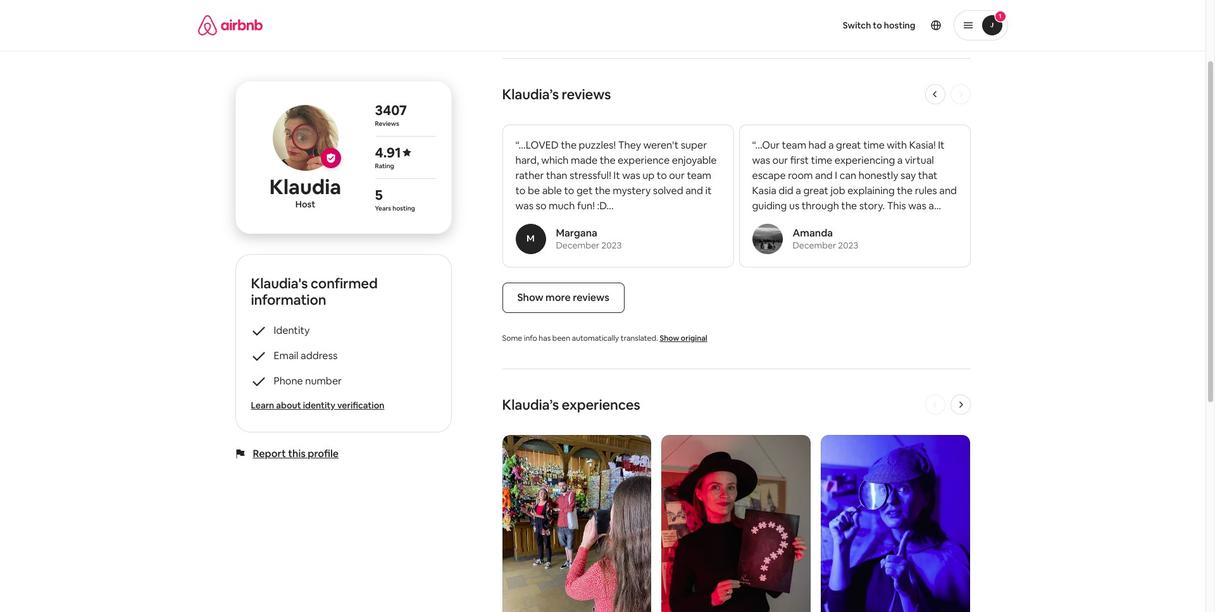 Task type: locate. For each thing, give the bounding box(es) containing it.
say
[[901, 169, 916, 182]]

klaudia's for klaudia's experiences
[[502, 396, 559, 414]]

and left it
[[685, 184, 703, 197]]

and left i
[[815, 169, 833, 182]]

show left more
[[517, 291, 543, 304]]

it up mystery
[[613, 169, 620, 182]]

get
[[576, 184, 593, 197]]

to
[[873, 20, 882, 31], [657, 169, 667, 182], [515, 184, 526, 197], [564, 184, 574, 197]]

1 vertical spatial for
[[788, 230, 802, 243]]

hosting right switch
[[884, 20, 915, 31]]

"…loved
[[515, 139, 559, 152]]

1 vertical spatial show
[[660, 334, 679, 344]]

to right up
[[657, 169, 667, 182]]

1 vertical spatial team
[[687, 169, 711, 182]]

0 horizontal spatial show
[[517, 291, 543, 304]]

some info has been automatically translated. show original
[[502, 334, 707, 344]]

2023 right we'd
[[838, 240, 858, 251]]

0 vertical spatial for
[[826, 215, 840, 228]]

small down story.
[[860, 215, 883, 228]]

"…our
[[752, 139, 780, 152]]

it right the kasia!
[[938, 139, 945, 152]]

the down job
[[841, 199, 857, 213]]

hosting
[[884, 20, 915, 31], [393, 204, 415, 213]]

a right did
[[796, 184, 801, 197]]

1 horizontal spatial team
[[782, 139, 806, 152]]

december down fun!
[[556, 240, 599, 251]]

our up escape
[[772, 154, 788, 167]]

confirmed
[[311, 275, 378, 292]]

switch to hosting link
[[835, 12, 923, 39]]

our up 'group'
[[842, 215, 857, 228]]

small up we'd
[[812, 230, 836, 243]]

0 horizontal spatial for
[[788, 230, 802, 243]]

1 vertical spatial reviews
[[573, 291, 609, 304]]

klaudia host
[[270, 174, 341, 210]]

great up experiencing at the top of the page
[[836, 139, 861, 152]]

2 vertical spatial our
[[842, 215, 857, 228]]

4.91
[[375, 144, 401, 161]]

time up experiencing at the top of the page
[[863, 139, 885, 152]]

0 horizontal spatial 2023
[[601, 240, 622, 251]]

december down the activity on the right
[[793, 240, 836, 251]]

kasia!
[[909, 139, 936, 152]]

1 horizontal spatial it
[[938, 139, 945, 152]]

0 vertical spatial it
[[938, 139, 945, 152]]

report
[[253, 447, 286, 461]]

a right had
[[828, 139, 834, 152]]

1 vertical spatial great
[[803, 184, 828, 197]]

0 horizontal spatial small
[[812, 230, 836, 243]]

2023 for margana
[[601, 240, 622, 251]]

klaudia's reviews
[[502, 85, 611, 103]]

about
[[276, 400, 301, 411]]

show more reviews
[[517, 291, 609, 304]]

which
[[541, 154, 569, 167]]

team.
[[886, 215, 912, 228]]

this
[[887, 199, 906, 213]]

1 vertical spatial hosting
[[393, 204, 415, 213]]

1 vertical spatial this
[[288, 447, 306, 461]]

profile element
[[618, 0, 1008, 51]]

klaudia's
[[251, 275, 308, 292]]

to left get
[[564, 184, 574, 197]]

1 horizontal spatial hosting
[[884, 20, 915, 31]]

0 horizontal spatial time
[[811, 154, 832, 167]]

klaudia user profile image
[[272, 105, 338, 171], [272, 105, 338, 171]]

our up the solved
[[669, 169, 685, 182]]

it inside ""…loved the puzzles! they weren't super hard, which made the experience enjoyable rather than stressful! it was up to our team to be able to get the mystery solved and it was so much fun! :d…"
[[613, 169, 620, 182]]

reviews up the puzzles!
[[562, 85, 611, 103]]

1 horizontal spatial show
[[660, 334, 679, 344]]

great up "through"
[[803, 184, 828, 197]]

identity
[[274, 324, 310, 337]]

hosting right years
[[393, 204, 415, 213]]

a down rules
[[929, 199, 934, 213]]

than
[[546, 169, 567, 182]]

"…loved the puzzles! they weren't super hard, which made the experience enjoyable rather than stressful! it was up to our team to be able to get the mystery solved and it was so much fun! :d…
[[515, 139, 717, 213]]

phone number
[[274, 375, 342, 388]]

1 klaudia's from the top
[[502, 85, 559, 103]]

the down 'say'
[[897, 184, 913, 197]]

experience,
[[752, 245, 806, 258]]

2023 right margana
[[601, 240, 622, 251]]

1 horizontal spatial our
[[772, 154, 788, 167]]

2 december from the left
[[793, 240, 836, 251]]

lives
[[767, 18, 790, 32]]

0 vertical spatial this
[[892, 245, 909, 258]]

was
[[752, 154, 770, 167], [622, 169, 640, 182], [515, 199, 534, 213], [908, 199, 926, 213]]

guiding
[[752, 199, 787, 213]]

hosting for 5
[[393, 204, 415, 213]]

team up first
[[782, 139, 806, 152]]

time down had
[[811, 154, 832, 167]]

if
[[915, 215, 921, 228]]

0 horizontal spatial our
[[669, 169, 685, 182]]

time
[[863, 139, 885, 152], [811, 154, 832, 167]]

original
[[681, 334, 707, 344]]

great
[[836, 139, 861, 152], [803, 184, 828, 197]]

solved
[[653, 184, 683, 197]]

this left profile
[[288, 447, 306, 461]]

0 vertical spatial time
[[863, 139, 885, 152]]

our inside ""…loved the puzzles! they weren't super hard, which made the experience enjoyable rather than stressful! it was up to our team to be able to get the mystery solved and it was so much fun! :d…"
[[669, 169, 685, 182]]

0 horizontal spatial team
[[687, 169, 711, 182]]

1 vertical spatial our
[[669, 169, 685, 182]]

2 klaudia's from the top
[[502, 396, 559, 414]]

small
[[860, 215, 883, 228], [812, 230, 836, 243]]

2023 inside margana december 2023
[[601, 240, 622, 251]]

and inside ""…loved the puzzles! they weren't super hard, which made the experience enjoyable rather than stressful! it was up to our team to be able to get the mystery solved and it was so much fun! :d…"
[[685, 184, 703, 197]]

klaudia's
[[502, 85, 559, 103], [502, 396, 559, 414]]

margana user profile image
[[515, 224, 546, 254]]

amanda user profile image
[[752, 224, 783, 254], [752, 224, 783, 254]]

0 vertical spatial great
[[836, 139, 861, 152]]

for down the activity on the right
[[788, 230, 802, 243]]

0 vertical spatial team
[[782, 139, 806, 152]]

more
[[546, 291, 571, 304]]

2 2023 from the left
[[838, 240, 858, 251]]

that
[[918, 169, 937, 182]]

0 vertical spatial small
[[860, 215, 883, 228]]

klaudia's experiences
[[502, 396, 640, 414]]

to right switch
[[873, 20, 882, 31]]

email
[[274, 349, 298, 363]]

0 horizontal spatial and
[[685, 184, 703, 197]]

december
[[556, 240, 599, 251], [793, 240, 836, 251]]

0 horizontal spatial hosting
[[393, 204, 415, 213]]

info
[[524, 334, 537, 344]]

report this profile
[[253, 447, 339, 461]]

december inside margana december 2023
[[556, 240, 599, 251]]

did
[[779, 184, 793, 197]]

and right rules
[[939, 184, 957, 197]]

1 vertical spatial it
[[613, 169, 620, 182]]

to inside profile element
[[873, 20, 882, 31]]

0 vertical spatial hosting
[[884, 20, 915, 31]]

us
[[789, 199, 799, 213]]

team down enjoyable
[[687, 169, 711, 182]]

1 button
[[953, 10, 1008, 41]]

show left 'original'
[[660, 334, 679, 344]]

for down "through"
[[826, 215, 840, 228]]

december inside amanda december 2023
[[793, 240, 836, 251]]

escape
[[752, 169, 786, 182]]

show
[[517, 291, 543, 304], [660, 334, 679, 344]]

3407 reviews
[[375, 101, 407, 128]]

number
[[305, 375, 342, 388]]

it
[[938, 139, 945, 152], [613, 169, 620, 182]]

1 horizontal spatial december
[[793, 240, 836, 251]]

1 horizontal spatial 2023
[[838, 240, 858, 251]]

been
[[552, 334, 570, 344]]

hosting inside profile element
[[884, 20, 915, 31]]

mystery
[[613, 184, 651, 197]]

0 vertical spatial show
[[517, 291, 543, 304]]

"…our team had a great time with kasia! it was our first time experiencing a virtual escape room and i can honestly say that kasia did a great job explaining the rules and guiding us through the story. this was a perfect activity for our small team. if you're looking for a small group bonding experience, we'd recommend this one!…
[[752, 139, 957, 258]]

kasia
[[752, 184, 776, 197]]

klaudia's for klaudia's reviews
[[502, 85, 559, 103]]

verified host image
[[326, 153, 336, 163]]

show more reviews button
[[502, 283, 625, 313]]

and
[[815, 169, 833, 182], [685, 184, 703, 197], [939, 184, 957, 197]]

show original button
[[660, 334, 707, 344]]

1 vertical spatial klaudia's
[[502, 396, 559, 414]]

hosting for switch
[[884, 20, 915, 31]]

1 vertical spatial small
[[812, 230, 836, 243]]

0 vertical spatial klaudia's
[[502, 85, 559, 103]]

hosting inside 5 years hosting
[[393, 204, 415, 213]]

1 2023 from the left
[[601, 240, 622, 251]]

0 vertical spatial our
[[772, 154, 788, 167]]

1 horizontal spatial great
[[836, 139, 861, 152]]

1 horizontal spatial this
[[892, 245, 909, 258]]

made
[[571, 154, 598, 167]]

this down bonding
[[892, 245, 909, 258]]

the up which
[[561, 139, 577, 152]]

0 horizontal spatial december
[[556, 240, 599, 251]]

experience
[[618, 154, 670, 167]]

1 december from the left
[[556, 240, 599, 251]]

0 horizontal spatial it
[[613, 169, 620, 182]]

0 horizontal spatial this
[[288, 447, 306, 461]]

this inside "…our team had a great time with kasia! it was our first time experiencing a virtual escape room and i can honestly say that kasia did a great job explaining the rules and guiding us through the story. this was a perfect activity for our small team. if you're looking for a small group bonding experience, we'd recommend this one!…
[[892, 245, 909, 258]]

rather
[[515, 169, 544, 182]]

reviews right more
[[573, 291, 609, 304]]

:d…
[[597, 199, 614, 213]]

can
[[840, 169, 856, 182]]

2023 inside amanda december 2023
[[838, 240, 858, 251]]



Task type: describe. For each thing, give the bounding box(es) containing it.
address
[[301, 349, 338, 363]]

1 horizontal spatial time
[[863, 139, 885, 152]]

room
[[788, 169, 813, 182]]

hard,
[[515, 154, 539, 167]]

one!…
[[911, 245, 938, 258]]

it
[[705, 184, 712, 197]]

lives in kraków, poland
[[767, 18, 873, 32]]

honestly
[[859, 169, 898, 182]]

story.
[[859, 199, 885, 213]]

the down the puzzles!
[[600, 154, 615, 167]]

amanda december 2023
[[793, 227, 858, 251]]

show inside button
[[517, 291, 543, 304]]

much
[[549, 199, 575, 213]]

klaudia
[[270, 174, 341, 200]]

in
[[792, 18, 800, 32]]

klaudia's confirmed information
[[251, 275, 378, 309]]

the up :d…
[[595, 184, 611, 197]]

learn about identity verification button
[[251, 399, 436, 412]]

margana
[[556, 227, 597, 240]]

to left the 'be'
[[515, 184, 526, 197]]

december for margana
[[556, 240, 599, 251]]

through
[[802, 199, 839, 213]]

3407
[[375, 101, 407, 119]]

amanda
[[793, 227, 833, 240]]

1 horizontal spatial small
[[860, 215, 883, 228]]

able
[[542, 184, 562, 197]]

job
[[831, 184, 845, 197]]

translated.
[[621, 334, 658, 344]]

2023 for amanda
[[838, 240, 858, 251]]

so
[[536, 199, 547, 213]]

was up mystery
[[622, 169, 640, 182]]

a down the activity on the right
[[804, 230, 810, 243]]

looking
[[752, 230, 786, 243]]

recommend
[[833, 245, 890, 258]]

margana december 2023
[[556, 227, 622, 251]]

stressful!
[[570, 169, 611, 182]]

switch
[[843, 20, 871, 31]]

experiences
[[562, 396, 640, 414]]

had
[[809, 139, 826, 152]]

2 horizontal spatial and
[[939, 184, 957, 197]]

email address
[[274, 349, 338, 363]]

1 horizontal spatial for
[[826, 215, 840, 228]]

years
[[375, 204, 391, 213]]

virtual
[[905, 154, 934, 167]]

automatically
[[572, 334, 619, 344]]

rules
[[915, 184, 937, 197]]

switch to hosting
[[843, 20, 915, 31]]

december for amanda
[[793, 240, 836, 251]]

5 years hosting
[[375, 186, 415, 213]]

weren't
[[643, 139, 679, 152]]

5
[[375, 186, 383, 204]]

be
[[528, 184, 540, 197]]

information
[[251, 291, 326, 309]]

1 horizontal spatial and
[[815, 169, 833, 182]]

first
[[790, 154, 809, 167]]

2 horizontal spatial our
[[842, 215, 857, 228]]

0 vertical spatial reviews
[[562, 85, 611, 103]]

group
[[838, 230, 866, 243]]

report this profile button
[[253, 447, 339, 461]]

1 vertical spatial time
[[811, 154, 832, 167]]

was down ""…our"
[[752, 154, 770, 167]]

we'd
[[809, 245, 831, 258]]

experiencing
[[835, 154, 895, 167]]

perfect
[[752, 215, 787, 228]]

fun!
[[577, 199, 595, 213]]

team inside ""…loved the puzzles! they weren't super hard, which made the experience enjoyable rather than stressful! it was up to our team to be able to get the mystery solved and it was so much fun! :d…"
[[687, 169, 711, 182]]

reviews inside button
[[573, 291, 609, 304]]

team inside "…our team had a great time with kasia! it was our first time experiencing a virtual escape room and i can honestly say that kasia did a great job explaining the rules and guiding us through the story. this was a perfect activity for our small team. if you're looking for a small group bonding experience, we'd recommend this one!…
[[782, 139, 806, 152]]

it inside "…our team had a great time with kasia! it was our first time experiencing a virtual escape room and i can honestly say that kasia did a great job explaining the rules and guiding us through the story. this was a perfect activity for our small team. if you're looking for a small group bonding experience, we'd recommend this one!…
[[938, 139, 945, 152]]

kraków, poland
[[802, 18, 873, 32]]

a down with at the right
[[897, 154, 903, 167]]

host
[[295, 199, 315, 210]]

up
[[643, 169, 655, 182]]

0 horizontal spatial great
[[803, 184, 828, 197]]

was up if
[[908, 199, 926, 213]]

puzzles!
[[579, 139, 616, 152]]

phone
[[274, 375, 303, 388]]

some
[[502, 334, 522, 344]]

explaining
[[847, 184, 895, 197]]

identity
[[303, 400, 335, 411]]

1
[[999, 12, 1002, 20]]

activity
[[790, 215, 824, 228]]

rating
[[375, 162, 394, 170]]

was left so
[[515, 199, 534, 213]]

i
[[835, 169, 837, 182]]

they
[[618, 139, 641, 152]]

bonding
[[868, 230, 907, 243]]

has
[[539, 334, 551, 344]]

with
[[887, 139, 907, 152]]

margana user profile image
[[515, 224, 546, 254]]

enjoyable
[[672, 154, 717, 167]]



Task type: vqa. For each thing, say whether or not it's contained in the screenshot.
( related to From $35
no



